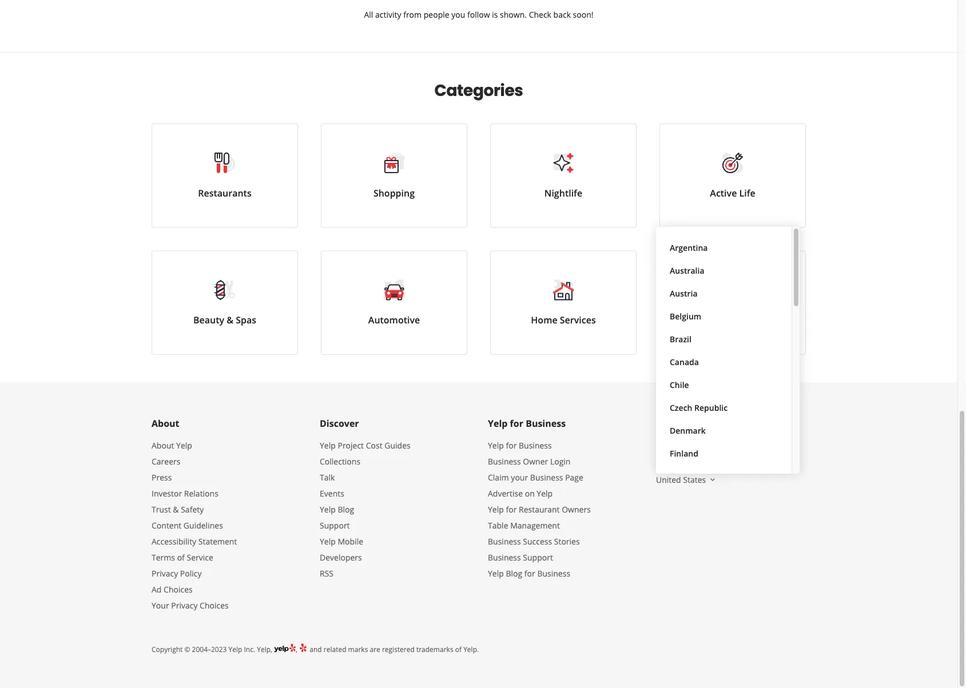 Task type: describe. For each thing, give the bounding box(es) containing it.
follow
[[468, 9, 490, 20]]

events link
[[320, 489, 344, 499]]

check
[[529, 9, 552, 20]]

1 vertical spatial privacy
[[171, 601, 198, 612]]

service
[[187, 553, 213, 563]]

2004–2023
[[192, 645, 227, 655]]

restaurants link
[[152, 124, 298, 228]]

claim
[[488, 473, 509, 483]]

yelp left inc.
[[229, 645, 242, 655]]

yelp for restaurant owners link
[[488, 505, 591, 515]]

about for about
[[152, 418, 179, 430]]

business up claim
[[488, 456, 521, 467]]

shopping link
[[321, 124, 468, 228]]

statement
[[198, 537, 237, 547]]

policy
[[180, 569, 202, 580]]

yelp down 'events'
[[320, 505, 336, 515]]

states
[[683, 475, 706, 486]]

shown.
[[500, 9, 527, 20]]

czech republic button
[[666, 397, 783, 420]]

yelp project cost guides link
[[320, 440, 411, 451]]

are
[[370, 645, 380, 655]]

16 chevron down v2 image
[[709, 476, 718, 485]]

yelp,
[[257, 645, 272, 655]]

privacy policy link
[[152, 569, 202, 580]]

brazil
[[670, 334, 692, 345]]

shopping
[[374, 187, 415, 199]]

all
[[364, 9, 373, 20]]

press
[[152, 473, 172, 483]]

chile
[[670, 380, 689, 391]]

and related marks are registered trademarks of yelp.
[[308, 645, 479, 655]]

czech republic
[[670, 403, 728, 414]]

rss
[[320, 569, 334, 580]]

developers
[[320, 553, 362, 563]]

collections link
[[320, 456, 361, 467]]

business up owner
[[519, 440, 552, 451]]

advertise on yelp link
[[488, 489, 553, 499]]

your privacy choices link
[[152, 601, 229, 612]]

czech
[[670, 403, 693, 414]]

copyright
[[152, 645, 183, 655]]

people
[[424, 9, 450, 20]]

denmark button
[[666, 420, 783, 442]]

spas
[[236, 314, 256, 327]]

beauty
[[193, 314, 224, 327]]

mobile
[[338, 537, 363, 547]]

active
[[710, 187, 737, 199]]

finland button
[[666, 442, 783, 465]]

for up business owner login link
[[506, 440, 517, 451]]

yelp blog for business link
[[488, 569, 571, 580]]

australia
[[670, 265, 705, 276]]

support link
[[320, 521, 350, 531]]

services
[[560, 314, 596, 327]]

trademarks
[[417, 645, 454, 655]]

careers link
[[152, 456, 181, 467]]

business down the "stories"
[[538, 569, 571, 580]]

management
[[511, 521, 560, 531]]

about yelp careers press investor relations trust & safety content guidelines accessibility statement terms of service privacy policy ad choices your privacy choices
[[152, 440, 237, 612]]

yelp burst image
[[299, 644, 308, 654]]

relations
[[184, 489, 219, 499]]

discover
[[320, 418, 359, 430]]

yelp up collections link
[[320, 440, 336, 451]]

investor
[[152, 489, 182, 499]]

stories
[[554, 537, 580, 547]]

business down owner
[[530, 473, 563, 483]]

active life link
[[660, 124, 806, 228]]

nightlife
[[545, 187, 583, 199]]

terms of service link
[[152, 553, 213, 563]]

restaurant
[[519, 505, 560, 515]]

yelp for business
[[488, 418, 566, 430]]

guides
[[385, 440, 411, 451]]

content guidelines link
[[152, 521, 223, 531]]

safety
[[181, 505, 204, 515]]

united
[[656, 475, 681, 486]]

for down the advertise
[[506, 505, 517, 515]]

yelp.
[[464, 645, 479, 655]]

©
[[185, 645, 190, 655]]

& inside category navigation section navigation
[[227, 314, 234, 327]]

austria
[[670, 288, 698, 299]]

login
[[550, 456, 571, 467]]

categories
[[435, 79, 523, 102]]

yelp down support link
[[320, 537, 336, 547]]

from
[[404, 9, 422, 20]]

france button
[[666, 465, 783, 488]]

denmark
[[670, 426, 706, 436]]

inc.
[[244, 645, 255, 655]]

beauty & spas
[[193, 314, 256, 327]]

registered
[[382, 645, 415, 655]]

yelp right on
[[537, 489, 553, 499]]

yelp for business link
[[488, 440, 552, 451]]



Task type: locate. For each thing, give the bounding box(es) containing it.
on
[[525, 489, 535, 499]]

choices down policy
[[200, 601, 229, 612]]

home
[[531, 314, 558, 327]]

automotive link
[[321, 251, 468, 355]]

chile button
[[666, 374, 783, 397]]

& left spas
[[227, 314, 234, 327]]

trust
[[152, 505, 171, 515]]

your
[[511, 473, 528, 483]]

business owner login link
[[488, 456, 571, 467]]

support
[[320, 521, 350, 531], [523, 553, 553, 563]]

business up yelp blog for business link
[[488, 553, 521, 563]]

support down success
[[523, 553, 553, 563]]

business support link
[[488, 553, 553, 563]]

about inside "about yelp careers press investor relations trust & safety content guidelines accessibility statement terms of service privacy policy ad choices your privacy choices"
[[152, 440, 174, 451]]

and
[[310, 645, 322, 655]]

0 horizontal spatial of
[[177, 553, 185, 563]]

countries
[[656, 457, 701, 469]]

of inside "about yelp careers press investor relations trust & safety content guidelines accessibility statement terms of service privacy policy ad choices your privacy choices"
[[177, 553, 185, 563]]

argentina button
[[666, 236, 783, 259]]

table management link
[[488, 521, 560, 531]]

0 vertical spatial choices
[[164, 585, 193, 596]]

argentina
[[670, 242, 708, 253]]

united states button
[[656, 475, 718, 486]]

business
[[526, 418, 566, 430], [519, 440, 552, 451], [488, 456, 521, 467], [530, 473, 563, 483], [488, 537, 521, 547], [488, 553, 521, 563], [538, 569, 571, 580]]

0 vertical spatial support
[[320, 521, 350, 531]]

yelp up claim
[[488, 440, 504, 451]]

0 vertical spatial privacy
[[152, 569, 178, 580]]

yelp logo image
[[274, 644, 296, 655]]

1 vertical spatial choices
[[200, 601, 229, 612]]

about up careers
[[152, 440, 174, 451]]

yelp up yelp for business link
[[488, 418, 508, 430]]

1 vertical spatial &
[[173, 505, 179, 515]]

yelp up table
[[488, 505, 504, 515]]

privacy down terms
[[152, 569, 178, 580]]

republic
[[695, 403, 728, 414]]

blog up support link
[[338, 505, 354, 515]]

related
[[324, 645, 347, 655]]

1 horizontal spatial blog
[[506, 569, 523, 580]]

about
[[152, 418, 179, 430], [152, 440, 174, 451]]

you
[[452, 9, 465, 20]]

1 horizontal spatial support
[[523, 553, 553, 563]]

accessibility
[[152, 537, 196, 547]]

business success stories link
[[488, 537, 580, 547]]

marks
[[348, 645, 368, 655]]

blog inside yelp project cost guides collections talk events yelp blog support yelp mobile developers rss
[[338, 505, 354, 515]]

page
[[565, 473, 584, 483]]

for down business support 'link'
[[525, 569, 535, 580]]

australia button
[[666, 259, 783, 282]]

1 about from the top
[[152, 418, 179, 430]]

1 vertical spatial support
[[523, 553, 553, 563]]

talk
[[320, 473, 335, 483]]

languages
[[656, 418, 705, 430]]

1 horizontal spatial of
[[455, 645, 462, 655]]

developers link
[[320, 553, 362, 563]]

privacy down ad choices link
[[171, 601, 198, 612]]

privacy
[[152, 569, 178, 580], [171, 601, 198, 612]]

of
[[177, 553, 185, 563], [455, 645, 462, 655]]

france
[[670, 471, 696, 482]]

category navigation section navigation
[[140, 53, 818, 383]]

yelp down business support 'link'
[[488, 569, 504, 580]]

claim your business page link
[[488, 473, 584, 483]]

united states
[[656, 475, 706, 486]]

of left yelp.
[[455, 645, 462, 655]]

choices down privacy policy link
[[164, 585, 193, 596]]

copyright © 2004–2023 yelp inc. yelp,
[[152, 645, 272, 655]]

blog inside the yelp for business business owner login claim your business page advertise on yelp yelp for restaurant owners table management business success stories business support yelp blog for business
[[506, 569, 523, 580]]

trust & safety link
[[152, 505, 204, 515]]

support inside yelp project cost guides collections talk events yelp blog support yelp mobile developers rss
[[320, 521, 350, 531]]

yelp mobile link
[[320, 537, 363, 547]]

,
[[296, 645, 299, 655]]

0 vertical spatial about
[[152, 418, 179, 430]]

austria button
[[666, 282, 783, 305]]

ad choices link
[[152, 585, 193, 596]]

belgium
[[670, 311, 702, 322]]

for up yelp for business link
[[510, 418, 524, 430]]

advertise
[[488, 489, 523, 499]]

soon!
[[573, 9, 594, 20]]

1 vertical spatial of
[[455, 645, 462, 655]]

investor relations link
[[152, 489, 219, 499]]

is
[[492, 9, 498, 20]]

accessibility statement link
[[152, 537, 237, 547]]

blog down business support 'link'
[[506, 569, 523, 580]]

your
[[152, 601, 169, 612]]

0 vertical spatial of
[[177, 553, 185, 563]]

owners
[[562, 505, 591, 515]]

0 horizontal spatial &
[[173, 505, 179, 515]]

& right trust
[[173, 505, 179, 515]]

about up the about yelp link in the left bottom of the page
[[152, 418, 179, 430]]

2 about from the top
[[152, 440, 174, 451]]

guidelines
[[184, 521, 223, 531]]

yelp blog link
[[320, 505, 354, 515]]

business down table
[[488, 537, 521, 547]]

business up yelp for business link
[[526, 418, 566, 430]]

0 horizontal spatial blog
[[338, 505, 354, 515]]

of up privacy policy link
[[177, 553, 185, 563]]

1 horizontal spatial choices
[[200, 601, 229, 612]]

yelp up careers
[[176, 440, 192, 451]]

canada
[[670, 357, 699, 368]]

1 vertical spatial about
[[152, 440, 174, 451]]

0 vertical spatial &
[[227, 314, 234, 327]]

& inside "about yelp careers press investor relations trust & safety content guidelines accessibility statement terms of service privacy policy ad choices your privacy choices"
[[173, 505, 179, 515]]

careers
[[152, 456, 181, 467]]

activity
[[375, 9, 401, 20]]

project
[[338, 440, 364, 451]]

yelp inside "about yelp careers press investor relations trust & safety content guidelines accessibility statement terms of service privacy policy ad choices your privacy choices"
[[176, 440, 192, 451]]

0 horizontal spatial choices
[[164, 585, 193, 596]]

table
[[488, 521, 508, 531]]

1 horizontal spatial &
[[227, 314, 234, 327]]

canada button
[[666, 351, 783, 374]]

restaurants
[[198, 187, 252, 199]]

0 horizontal spatial support
[[320, 521, 350, 531]]

yelp
[[488, 418, 508, 430], [176, 440, 192, 451], [320, 440, 336, 451], [488, 440, 504, 451], [537, 489, 553, 499], [320, 505, 336, 515], [488, 505, 504, 515], [320, 537, 336, 547], [488, 569, 504, 580], [229, 645, 242, 655]]

0 vertical spatial blog
[[338, 505, 354, 515]]

support down yelp blog link
[[320, 521, 350, 531]]

blog
[[338, 505, 354, 515], [506, 569, 523, 580]]

support inside the yelp for business business owner login claim your business page advertise on yelp yelp for restaurant owners table management business success stories business support yelp blog for business
[[523, 553, 553, 563]]

1 vertical spatial blog
[[506, 569, 523, 580]]

about for about yelp careers press investor relations trust & safety content guidelines accessibility statement terms of service privacy policy ad choices your privacy choices
[[152, 440, 174, 451]]

finland
[[670, 448, 699, 459]]

automotive
[[368, 314, 420, 327]]

belgium button
[[666, 305, 783, 328]]



Task type: vqa. For each thing, say whether or not it's contained in the screenshot.
to within THE THANK YOU FOR BRINGING THIS TO OUR ATTENTION, LINDA. WE ARE TERRIBLY SORRY FOR OUR SERVICE DURING…
no



